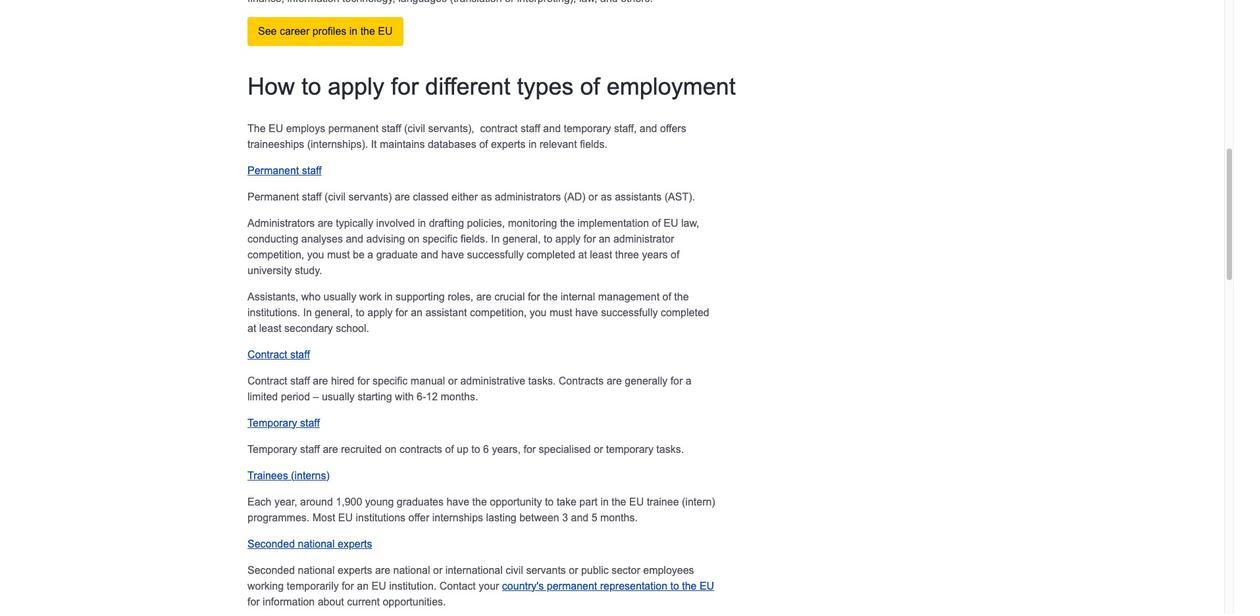 Task type: locate. For each thing, give the bounding box(es) containing it.
in right work
[[384, 291, 393, 302]]

0 vertical spatial successfully
[[467, 249, 524, 260]]

of inside assistants, who usually work in supporting roles, are crucial for the internal management of the institutions. in general, to apply for an assistant competition, you must have successfully completed at least secondary school.
[[662, 291, 671, 302]]

staff for temporary staff are recruited on contracts of up to 6 years, for specialised or temporary tasks.
[[300, 444, 320, 455]]

supporting
[[396, 291, 445, 302]]

usually right who
[[324, 291, 356, 302]]

must left be
[[327, 249, 350, 260]]

or up contact
[[433, 565, 442, 576]]

1 vertical spatial tasks.
[[656, 444, 684, 455]]

an down implementation
[[599, 233, 610, 245]]

1 vertical spatial completed
[[661, 307, 709, 318]]

must inside administrators are typically involved in drafting policies, monitoring the implementation of eu law, conducting analyses and advising on specific fields. in general, to apply for an administrator competition, you must be a graduate and have successfully completed at least three years of university study.
[[327, 249, 350, 260]]

0 horizontal spatial must
[[327, 249, 350, 260]]

0 horizontal spatial fields.
[[461, 233, 488, 245]]

2 vertical spatial have
[[447, 497, 469, 508]]

programmes.
[[247, 512, 309, 524]]

0 vertical spatial specific
[[423, 233, 458, 245]]

0 vertical spatial permanent
[[328, 123, 379, 134]]

staff for permanent staff (civil servants) are classed either as administrators (ad) or as assistants (ast).
[[302, 191, 322, 202]]

fields. right relevant
[[580, 139, 607, 150]]

1 horizontal spatial on
[[408, 233, 420, 245]]

around
[[300, 497, 333, 508]]

seconded inside seconded national experts are national or international civil servants or public sector employees working temporarily for an eu institution. contact your
[[247, 565, 295, 576]]

1 vertical spatial at
[[247, 323, 256, 334]]

2 vertical spatial experts
[[338, 565, 372, 576]]

0 horizontal spatial tasks.
[[528, 375, 556, 387]]

offer
[[408, 512, 429, 524]]

0 vertical spatial you
[[307, 249, 324, 260]]

fields. down 'policies,' on the left top of page
[[461, 233, 488, 245]]

general, down monitoring at the top left of the page
[[503, 233, 541, 245]]

(civil up typically
[[325, 191, 346, 202]]

at
[[578, 249, 587, 260], [247, 323, 256, 334]]

0 vertical spatial months.
[[441, 391, 478, 402]]

contract staff link
[[247, 349, 310, 360]]

temporary up relevant
[[564, 123, 611, 134]]

and right graduate
[[421, 249, 438, 260]]

contact
[[439, 581, 476, 592]]

analyses
[[301, 233, 343, 245]]

completed down years
[[661, 307, 709, 318]]

fields. inside administrators are typically involved in drafting policies, monitoring the implementation of eu law, conducting analyses and advising on specific fields. in general, to apply for an administrator competition, you must be a graduate and have successfully completed at least three years of university study.
[[461, 233, 488, 245]]

1 vertical spatial temporary
[[247, 444, 297, 455]]

recruited
[[341, 444, 382, 455]]

in
[[349, 25, 358, 37], [528, 139, 537, 150], [418, 218, 426, 229], [384, 291, 393, 302], [600, 497, 609, 508]]

0 horizontal spatial as
[[481, 191, 492, 202]]

relevant
[[540, 139, 577, 150]]

0 vertical spatial in
[[491, 233, 500, 245]]

it
[[371, 139, 377, 150]]

successfully inside assistants, who usually work in supporting roles, are crucial for the internal management of the institutions. in general, to apply for an assistant competition, you must have successfully completed at least secondary school.
[[601, 307, 658, 318]]

different
[[425, 73, 510, 100]]

0 vertical spatial general,
[[503, 233, 541, 245]]

in inside the eu employs permanent staff (civil servants),  contract staff and temporary staff, and offers traineeships (internships). it maintains databases of experts in relevant fields.
[[528, 139, 537, 150]]

1 vertical spatial have
[[575, 307, 598, 318]]

for up starting on the bottom of the page
[[357, 375, 370, 387]]

or right the manual
[[448, 375, 457, 387]]

the inside administrators are typically involved in drafting policies, monitoring the implementation of eu law, conducting analyses and advising on specific fields. in general, to apply for an administrator competition, you must be a graduate and have successfully completed at least three years of university study.
[[560, 218, 575, 229]]

between
[[519, 512, 559, 524]]

1 horizontal spatial successfully
[[601, 307, 658, 318]]

usually inside contract staff are hired for specific manual or administrative tasks. contracts are generally for a limited period – usually starting with 6-12 months.
[[322, 391, 355, 402]]

of right types
[[580, 73, 600, 100]]

1 vertical spatial you
[[530, 307, 547, 318]]

0 vertical spatial contract
[[247, 349, 287, 360]]

staff,
[[614, 123, 637, 134]]

0 vertical spatial a
[[367, 249, 373, 260]]

1 horizontal spatial you
[[530, 307, 547, 318]]

specific inside administrators are typically involved in drafting policies, monitoring the implementation of eu law, conducting analyses and advising on specific fields. in general, to apply for an administrator competition, you must be a graduate and have successfully completed at least three years of university study.
[[423, 233, 458, 245]]

for inside administrators are typically involved in drafting policies, monitoring the implementation of eu law, conducting analyses and advising on specific fields. in general, to apply for an administrator competition, you must be a graduate and have successfully completed at least three years of university study.
[[583, 233, 596, 245]]

staff for contract staff
[[290, 349, 310, 360]]

public
[[581, 565, 609, 576]]

temporary for temporary staff
[[247, 418, 297, 429]]

1 vertical spatial must
[[550, 307, 572, 318]]

least down institutions.
[[259, 323, 281, 334]]

1 vertical spatial a
[[686, 375, 692, 387]]

experts up the current
[[338, 565, 372, 576]]

1 horizontal spatial an
[[411, 307, 422, 318]]

to down monitoring at the top left of the page
[[544, 233, 552, 245]]

staff up maintains
[[381, 123, 401, 134]]

at up internal
[[578, 249, 587, 260]]

1 horizontal spatial months.
[[600, 512, 638, 524]]

maintains
[[380, 139, 425, 150]]

staff for contract staff are hired for specific manual or administrative tasks. contracts are generally for a limited period – usually starting with 6-12 months.
[[290, 375, 310, 387]]

you inside assistants, who usually work in supporting roles, are crucial for the internal management of the institutions. in general, to apply for an assistant competition, you must have successfully completed at least secondary school.
[[530, 307, 547, 318]]

permanent for permanent staff (civil servants) are classed either as administrators (ad) or as assistants (ast).
[[247, 191, 299, 202]]

institutions.
[[247, 307, 300, 318]]

experts inside seconded national experts are national or international civil servants or public sector employees working temporarily for an eu institution. contact your
[[338, 565, 372, 576]]

(civil inside the eu employs permanent staff (civil servants),  contract staff and temporary staff, and offers traineeships (internships). it maintains databases of experts in relevant fields.
[[404, 123, 425, 134]]

permanent down traineeships
[[247, 165, 299, 176]]

successfully inside administrators are typically involved in drafting policies, monitoring the implementation of eu law, conducting analyses and advising on specific fields. in general, to apply for an administrator competition, you must be a graduate and have successfully completed at least three years of university study.
[[467, 249, 524, 260]]

seconded down programmes.
[[247, 539, 295, 550]]

1 seconded from the top
[[247, 539, 295, 550]]

2 permanent from the top
[[247, 191, 299, 202]]

0 vertical spatial usually
[[324, 291, 356, 302]]

administrators
[[247, 218, 315, 229]]

eu inside the eu employs permanent staff (civil servants),  contract staff and temporary staff, and offers traineeships (internships). it maintains databases of experts in relevant fields.
[[269, 123, 283, 134]]

usually down hired at the bottom of the page
[[322, 391, 355, 402]]

national up temporarily
[[298, 565, 335, 576]]

to down the employees
[[670, 581, 679, 592]]

1 vertical spatial specific
[[373, 375, 408, 387]]

a right be
[[367, 249, 373, 260]]

1 vertical spatial successfully
[[601, 307, 658, 318]]

1 vertical spatial apply
[[555, 233, 581, 245]]

1 horizontal spatial must
[[550, 307, 572, 318]]

and
[[543, 123, 561, 134], [640, 123, 657, 134], [346, 233, 363, 245], [421, 249, 438, 260], [571, 512, 589, 524]]

0 vertical spatial fields.
[[580, 139, 607, 150]]

seconded up working
[[247, 565, 295, 576]]

contract for contract staff are hired for specific manual or administrative tasks. contracts are generally for a limited period – usually starting with 6-12 months.
[[247, 375, 287, 387]]

as right either
[[481, 191, 492, 202]]

6
[[483, 444, 489, 455]]

have down internal
[[575, 307, 598, 318]]

0 vertical spatial an
[[599, 233, 610, 245]]

0 horizontal spatial on
[[385, 444, 397, 455]]

1 vertical spatial general,
[[315, 307, 353, 318]]

1 horizontal spatial fields.
[[580, 139, 607, 150]]

experts left relevant
[[491, 139, 525, 150]]

classed
[[413, 191, 449, 202]]

competition, down crucial
[[470, 307, 527, 318]]

1 vertical spatial seconded
[[247, 565, 295, 576]]

who
[[301, 291, 321, 302]]

1 horizontal spatial in
[[491, 233, 500, 245]]

0 vertical spatial apply
[[328, 73, 384, 100]]

are left the recruited
[[323, 444, 338, 455]]

least inside assistants, who usually work in supporting roles, are crucial for the internal management of the institutions. in general, to apply for an assistant competition, you must have successfully completed at least secondary school.
[[259, 323, 281, 334]]

1 horizontal spatial specific
[[423, 233, 458, 245]]

for down working
[[247, 597, 260, 608]]

0 vertical spatial temporary
[[564, 123, 611, 134]]

seconded for seconded national experts
[[247, 539, 295, 550]]

1 vertical spatial least
[[259, 323, 281, 334]]

for up maintains
[[391, 73, 419, 100]]

1 vertical spatial fields.
[[461, 233, 488, 245]]

in inside assistants, who usually work in supporting roles, are crucial for the internal management of the institutions. in general, to apply for an assistant competition, you must have successfully completed at least secondary school.
[[303, 307, 312, 318]]

usually inside assistants, who usually work in supporting roles, are crucial for the internal management of the institutions. in general, to apply for an assistant competition, you must have successfully completed at least secondary school.
[[324, 291, 356, 302]]

assistants, who usually work in supporting roles, are crucial for the internal management of the institutions. in general, to apply for an assistant competition, you must have successfully completed at least secondary school.
[[247, 291, 709, 334]]

have up the internships
[[447, 497, 469, 508]]

secondary
[[284, 323, 333, 334]]

staff for permanent staff
[[302, 165, 322, 176]]

1 as from the left
[[481, 191, 492, 202]]

completed down monitoring at the top left of the page
[[527, 249, 575, 260]]

and inside "each year, around 1,900 young graduates have the opportunity to take part in the eu trainee (intern) programmes. most eu institutions offer internships lasting between 3 and 5 months."
[[571, 512, 589, 524]]

contract inside contract staff are hired for specific manual or administrative tasks. contracts are generally for a limited period – usually starting with 6-12 months.
[[247, 375, 287, 387]]

least left three
[[590, 249, 612, 260]]

and right 3
[[571, 512, 589, 524]]

the inside country's permanent representation to the eu for information about current opportunities.
[[682, 581, 697, 592]]

0 vertical spatial must
[[327, 249, 350, 260]]

in left relevant
[[528, 139, 537, 150]]

information
[[263, 597, 315, 608]]

see career profiles in the eu link
[[247, 17, 403, 46]]

to right how
[[301, 73, 321, 100]]

1 contract from the top
[[247, 349, 287, 360]]

1 vertical spatial in
[[303, 307, 312, 318]]

0 horizontal spatial competition,
[[247, 249, 304, 260]]

2 vertical spatial an
[[357, 581, 369, 592]]

1 vertical spatial on
[[385, 444, 397, 455]]

1 horizontal spatial tasks.
[[656, 444, 684, 455]]

an up the current
[[357, 581, 369, 592]]

1 vertical spatial an
[[411, 307, 422, 318]]

0 horizontal spatial completed
[[527, 249, 575, 260]]

conducting
[[247, 233, 298, 245]]

0 horizontal spatial successfully
[[467, 249, 524, 260]]

apply up it
[[328, 73, 384, 100]]

temporary up trainees
[[247, 444, 297, 455]]

(civil
[[404, 123, 425, 134], [325, 191, 346, 202]]

a
[[367, 249, 373, 260], [686, 375, 692, 387]]

fields.
[[580, 139, 607, 150], [461, 233, 488, 245]]

0 vertical spatial permanent
[[247, 165, 299, 176]]

1 vertical spatial permanent
[[547, 581, 597, 592]]

as up implementation
[[601, 191, 612, 202]]

specific down drafting
[[423, 233, 458, 245]]

opportunity
[[490, 497, 542, 508]]

least inside administrators are typically involved in drafting policies, monitoring the implementation of eu law, conducting analyses and advising on specific fields. in general, to apply for an administrator competition, you must be a graduate and have successfully completed at least three years of university study.
[[590, 249, 612, 260]]

at down institutions.
[[247, 323, 256, 334]]

1 horizontal spatial completed
[[661, 307, 709, 318]]

apply down work
[[367, 307, 393, 318]]

staff down –
[[300, 418, 320, 429]]

advising
[[366, 233, 405, 245]]

the right part
[[612, 497, 626, 508]]

0 vertical spatial competition,
[[247, 249, 304, 260]]

1 vertical spatial contract
[[247, 375, 287, 387]]

0 horizontal spatial an
[[357, 581, 369, 592]]

1 temporary from the top
[[247, 418, 297, 429]]

are inside assistants, who usually work in supporting roles, are crucial for the internal management of the institutions. in general, to apply for an assistant competition, you must have successfully completed at least secondary school.
[[476, 291, 492, 302]]

months.
[[441, 391, 478, 402], [600, 512, 638, 524]]

1 horizontal spatial at
[[578, 249, 587, 260]]

years,
[[492, 444, 521, 455]]

the
[[247, 123, 266, 134]]

permanent
[[328, 123, 379, 134], [547, 581, 597, 592]]

1 vertical spatial months.
[[600, 512, 638, 524]]

0 vertical spatial at
[[578, 249, 587, 260]]

staff
[[381, 123, 401, 134], [521, 123, 540, 134], [302, 165, 322, 176], [302, 191, 322, 202], [290, 349, 310, 360], [290, 375, 310, 387], [300, 418, 320, 429], [300, 444, 320, 455]]

apply
[[328, 73, 384, 100], [555, 233, 581, 245], [367, 307, 393, 318]]

for down implementation
[[583, 233, 596, 245]]

or inside contract staff are hired for specific manual or administrative tasks. contracts are generally for a limited period – usually starting with 6-12 months.
[[448, 375, 457, 387]]

are left generally
[[607, 375, 622, 387]]

1 vertical spatial experts
[[338, 539, 372, 550]]

national
[[298, 539, 335, 550], [298, 565, 335, 576], [393, 565, 430, 576]]

profiles
[[312, 25, 346, 37]]

as
[[481, 191, 492, 202], [601, 191, 612, 202]]

0 horizontal spatial permanent
[[328, 123, 379, 134]]

involved
[[376, 218, 415, 229]]

1 vertical spatial permanent
[[247, 191, 299, 202]]

country's permanent representation to the eu for information about current opportunities.
[[247, 581, 714, 608]]

tasks. up trainee
[[656, 444, 684, 455]]

to up "school."
[[356, 307, 365, 318]]

to left "take"
[[545, 497, 554, 508]]

5
[[591, 512, 597, 524]]

1 horizontal spatial competition,
[[470, 307, 527, 318]]

apply inside assistants, who usually work in supporting roles, are crucial for the internal management of the institutions. in general, to apply for an assistant competition, you must have successfully completed at least secondary school.
[[367, 307, 393, 318]]

work
[[359, 291, 381, 302]]

staff down (internships).
[[302, 165, 322, 176]]

with
[[395, 391, 414, 402]]

monitoring
[[508, 218, 557, 229]]

0 vertical spatial have
[[441, 249, 464, 260]]

experts for seconded national experts are national or international civil servants or public sector employees working temporarily for an eu institution. contact your
[[338, 565, 372, 576]]

0 vertical spatial seconded
[[247, 539, 295, 550]]

or
[[588, 191, 598, 202], [448, 375, 457, 387], [594, 444, 603, 455], [433, 565, 442, 576], [569, 565, 578, 576]]

months. right 5
[[600, 512, 638, 524]]

contract for contract staff
[[247, 349, 287, 360]]

0 horizontal spatial in
[[303, 307, 312, 318]]

successfully down management
[[601, 307, 658, 318]]

experts
[[491, 139, 525, 150], [338, 539, 372, 550], [338, 565, 372, 576]]

temporary up trainee
[[606, 444, 653, 455]]

in left drafting
[[418, 218, 426, 229]]

in down 'policies,' on the left top of page
[[491, 233, 500, 245]]

in right profiles
[[349, 25, 358, 37]]

school.
[[336, 323, 369, 334]]

2 vertical spatial apply
[[367, 307, 393, 318]]

seconded
[[247, 539, 295, 550], [247, 565, 295, 576]]

the eu employs permanent staff (civil servants),  contract staff and temporary staff, and offers traineeships (internships). it maintains databases of experts in relevant fields.
[[247, 123, 686, 150]]

1 horizontal spatial a
[[686, 375, 692, 387]]

in right part
[[600, 497, 609, 508]]

apply down monitoring at the top left of the page
[[555, 233, 581, 245]]

types
[[517, 73, 574, 100]]

on right the recruited
[[385, 444, 397, 455]]

in inside "each year, around 1,900 young graduates have the opportunity to take part in the eu trainee (intern) programmes. most eu institutions offer internships lasting between 3 and 5 months."
[[600, 497, 609, 508]]

0 horizontal spatial at
[[247, 323, 256, 334]]

graduates
[[397, 497, 444, 508]]

experts down institutions on the left
[[338, 539, 372, 550]]

or right (ad)
[[588, 191, 598, 202]]

1 horizontal spatial as
[[601, 191, 612, 202]]

a right generally
[[686, 375, 692, 387]]

1 permanent from the top
[[247, 165, 299, 176]]

administrative
[[460, 375, 525, 387]]

institution.
[[389, 581, 437, 592]]

internships
[[432, 512, 483, 524]]

competition,
[[247, 249, 304, 260], [470, 307, 527, 318]]

staff down secondary
[[290, 349, 310, 360]]

for up the current
[[342, 581, 354, 592]]

usually
[[324, 291, 356, 302], [322, 391, 355, 402]]

general, up "school."
[[315, 307, 353, 318]]

in inside assistants, who usually work in supporting roles, are crucial for the internal management of the institutions. in general, to apply for an assistant competition, you must have successfully completed at least secondary school.
[[384, 291, 393, 302]]

permanent up (internships).
[[328, 123, 379, 134]]

are inside seconded national experts are national or international civil servants or public sector employees working temporarily for an eu institution. contact your
[[375, 565, 390, 576]]

the down the employees
[[682, 581, 697, 592]]

0 horizontal spatial months.
[[441, 391, 478, 402]]

staff up (interns)
[[300, 444, 320, 455]]

in inside administrators are typically involved in drafting policies, monitoring the implementation of eu law, conducting analyses and advising on specific fields. in general, to apply for an administrator competition, you must be a graduate and have successfully completed at least three years of university study.
[[491, 233, 500, 245]]

0 horizontal spatial specific
[[373, 375, 408, 387]]

country's
[[502, 581, 544, 592]]

0 vertical spatial least
[[590, 249, 612, 260]]

0 horizontal spatial least
[[259, 323, 281, 334]]

eu inside country's permanent representation to the eu for information about current opportunities.
[[700, 581, 714, 592]]

current
[[347, 597, 380, 608]]

permanent down public
[[547, 581, 597, 592]]

2 contract from the top
[[247, 375, 287, 387]]

(internships).
[[307, 139, 368, 150]]

national for seconded national experts
[[298, 539, 335, 550]]

of right databases
[[479, 139, 488, 150]]

0 vertical spatial on
[[408, 233, 420, 245]]

of right management
[[662, 291, 671, 302]]

6-
[[417, 391, 426, 402]]

eu inside seconded national experts are national or international civil servants or public sector employees working temporarily for an eu institution. contact your
[[372, 581, 386, 592]]

months. right the '12'
[[441, 391, 478, 402]]

0 horizontal spatial a
[[367, 249, 373, 260]]

1 vertical spatial competition,
[[470, 307, 527, 318]]

three
[[615, 249, 639, 260]]

1,900
[[336, 497, 362, 508]]

2 horizontal spatial an
[[599, 233, 610, 245]]

are inside administrators are typically involved in drafting policies, monitoring the implementation of eu law, conducting analyses and advising on specific fields. in general, to apply for an administrator competition, you must be a graduate and have successfully completed at least three years of university study.
[[318, 218, 333, 229]]

0 vertical spatial tasks.
[[528, 375, 556, 387]]

staff up period
[[290, 375, 310, 387]]

tasks. left contracts
[[528, 375, 556, 387]]

1 vertical spatial usually
[[322, 391, 355, 402]]

general,
[[503, 233, 541, 245], [315, 307, 353, 318]]

an down supporting
[[411, 307, 422, 318]]

tasks.
[[528, 375, 556, 387], [656, 444, 684, 455]]

1 horizontal spatial least
[[590, 249, 612, 260]]

1 horizontal spatial permanent
[[547, 581, 597, 592]]

are up the analyses
[[318, 218, 333, 229]]

national down 'most'
[[298, 539, 335, 550]]

in up secondary
[[303, 307, 312, 318]]

0 horizontal spatial you
[[307, 249, 324, 260]]

and down typically
[[346, 233, 363, 245]]

graduate
[[376, 249, 418, 260]]

are up involved
[[395, 191, 410, 202]]

1 horizontal spatial (civil
[[404, 123, 425, 134]]

2 seconded from the top
[[247, 565, 295, 576]]

each
[[247, 497, 271, 508]]

0 horizontal spatial general,
[[315, 307, 353, 318]]

are up institution.
[[375, 565, 390, 576]]

staff inside contract staff are hired for specific manual or administrative tasks. contracts are generally for a limited period – usually starting with 6-12 months.
[[290, 375, 310, 387]]

0 horizontal spatial (civil
[[325, 191, 346, 202]]

0 vertical spatial temporary
[[247, 418, 297, 429]]

0 vertical spatial completed
[[527, 249, 575, 260]]

2 as from the left
[[601, 191, 612, 202]]

limited
[[247, 391, 278, 402]]

to left 6
[[471, 444, 480, 455]]

2 temporary from the top
[[247, 444, 297, 455]]

0 vertical spatial (civil
[[404, 123, 425, 134]]

year,
[[274, 497, 297, 508]]

young
[[365, 497, 394, 508]]

1 horizontal spatial general,
[[503, 233, 541, 245]]

0 vertical spatial experts
[[491, 139, 525, 150]]

servants),
[[428, 123, 474, 134]]



Task type: describe. For each thing, give the bounding box(es) containing it.
the up lasting
[[472, 497, 487, 508]]

national up institution.
[[393, 565, 430, 576]]

a inside administrators are typically involved in drafting policies, monitoring the implementation of eu law, conducting analyses and advising on specific fields. in general, to apply for an administrator competition, you must be a graduate and have successfully completed at least three years of university study.
[[367, 249, 373, 260]]

have inside administrators are typically involved in drafting policies, monitoring the implementation of eu law, conducting analyses and advising on specific fields. in general, to apply for an administrator competition, you must be a graduate and have successfully completed at least three years of university study.
[[441, 249, 464, 260]]

experts inside the eu employs permanent staff (civil servants),  contract staff and temporary staff, and offers traineeships (internships). it maintains databases of experts in relevant fields.
[[491, 139, 525, 150]]

staff for temporary staff
[[300, 418, 320, 429]]

(interns)
[[291, 470, 330, 481]]

an inside administrators are typically involved in drafting policies, monitoring the implementation of eu law, conducting analyses and advising on specific fields. in general, to apply for an administrator competition, you must be a graduate and have successfully completed at least three years of university study.
[[599, 233, 610, 245]]

either
[[452, 191, 478, 202]]

the right management
[[674, 291, 689, 302]]

employees
[[643, 565, 694, 576]]

your
[[479, 581, 499, 592]]

national for seconded national experts are national or international civil servants or public sector employees working temporarily for an eu institution. contact your
[[298, 565, 335, 576]]

to inside "each year, around 1,900 young graduates have the opportunity to take part in the eu trainee (intern) programmes. most eu institutions offer internships lasting between 3 and 5 months."
[[545, 497, 554, 508]]

permanent for permanent staff
[[247, 165, 299, 176]]

temporary inside the eu employs permanent staff (civil servants),  contract staff and temporary staff, and offers traineeships (internships). it maintains databases of experts in relevant fields.
[[564, 123, 611, 134]]

specialised
[[539, 444, 591, 455]]

staff up relevant
[[521, 123, 540, 134]]

permanent inside country's permanent representation to the eu for information about current opportunities.
[[547, 581, 597, 592]]

employment
[[607, 73, 736, 100]]

1 vertical spatial temporary
[[606, 444, 653, 455]]

typically
[[336, 218, 373, 229]]

internal
[[561, 291, 595, 302]]

permanent inside the eu employs permanent staff (civil servants),  contract staff and temporary staff, and offers traineeships (internships). it maintains databases of experts in relevant fields.
[[328, 123, 379, 134]]

fields. inside the eu employs permanent staff (civil servants),  contract staff and temporary staff, and offers traineeships (internships). it maintains databases of experts in relevant fields.
[[580, 139, 607, 150]]

on inside administrators are typically involved in drafting policies, monitoring the implementation of eu law, conducting analyses and advising on specific fields. in general, to apply for an administrator competition, you must be a graduate and have successfully completed at least three years of university study.
[[408, 233, 420, 245]]

be
[[353, 249, 365, 260]]

for right generally
[[670, 375, 683, 387]]

assistants,
[[247, 291, 298, 302]]

to inside assistants, who usually work in supporting roles, are crucial for the internal management of the institutions. in general, to apply for an assistant competition, you must have successfully completed at least secondary school.
[[356, 307, 365, 318]]

implementation
[[578, 218, 649, 229]]

contracts
[[399, 444, 442, 455]]

you inside administrators are typically involved in drafting policies, monitoring the implementation of eu law, conducting analyses and advising on specific fields. in general, to apply for an administrator competition, you must be a graduate and have successfully completed at least three years of university study.
[[307, 249, 324, 260]]

permanent staff link
[[247, 165, 322, 176]]

and up relevant
[[543, 123, 561, 134]]

offers
[[660, 123, 686, 134]]

management
[[598, 291, 660, 302]]

to inside country's permanent representation to the eu for information about current opportunities.
[[670, 581, 679, 592]]

12
[[426, 391, 438, 402]]

1 vertical spatial (civil
[[325, 191, 346, 202]]

specific inside contract staff are hired for specific manual or administrative tasks. contracts are generally for a limited period – usually starting with 6-12 months.
[[373, 375, 408, 387]]

career
[[280, 25, 310, 37]]

the left internal
[[543, 291, 558, 302]]

seconded national experts are national or international civil servants or public sector employees working temporarily for an eu institution. contact your
[[247, 565, 694, 592]]

administrators
[[495, 191, 561, 202]]

of left the up
[[445, 444, 454, 455]]

databases
[[428, 139, 476, 150]]

must inside assistants, who usually work in supporting roles, are crucial for the internal management of the institutions. in general, to apply for an assistant competition, you must have successfully completed at least secondary school.
[[550, 307, 572, 318]]

general, inside administrators are typically involved in drafting policies, monitoring the implementation of eu law, conducting analyses and advising on specific fields. in general, to apply for an administrator competition, you must be a graduate and have successfully completed at least three years of university study.
[[503, 233, 541, 245]]

competition, inside assistants, who usually work in supporting roles, are crucial for the internal management of the institutions. in general, to apply for an assistant competition, you must have successfully completed at least secondary school.
[[470, 307, 527, 318]]

months. inside contract staff are hired for specific manual or administrative tasks. contracts are generally for a limited period – usually starting with 6-12 months.
[[441, 391, 478, 402]]

each year, around 1,900 young graduates have the opportunity to take part in the eu trainee (intern) programmes. most eu institutions offer internships lasting between 3 and 5 months.
[[247, 497, 715, 524]]

international
[[445, 565, 503, 576]]

in inside administrators are typically involved in drafting policies, monitoring the implementation of eu law, conducting analyses and advising on specific fields. in general, to apply for an administrator competition, you must be a graduate and have successfully completed at least three years of university study.
[[418, 218, 426, 229]]

to inside administrators are typically involved in drafting policies, monitoring the implementation of eu law, conducting analyses and advising on specific fields. in general, to apply for an administrator competition, you must be a graduate and have successfully completed at least three years of university study.
[[544, 233, 552, 245]]

traineeships
[[247, 139, 304, 150]]

of right years
[[671, 249, 679, 260]]

a inside contract staff are hired for specific manual or administrative tasks. contracts are generally for a limited period – usually starting with 6-12 months.
[[686, 375, 692, 387]]

years
[[642, 249, 668, 260]]

up
[[457, 444, 469, 455]]

for right years,
[[524, 444, 536, 455]]

completed inside assistants, who usually work in supporting roles, are crucial for the internal management of the institutions. in general, to apply for an assistant competition, you must have successfully completed at least secondary school.
[[661, 307, 709, 318]]

administrators are typically involved in drafting policies, monitoring the implementation of eu law, conducting analyses and advising on specific fields. in general, to apply for an administrator competition, you must be a graduate and have successfully completed at least three years of university study.
[[247, 218, 699, 276]]

servants
[[526, 565, 566, 576]]

for inside seconded national experts are national or international civil servants or public sector employees working temporarily for an eu institution. contact your
[[342, 581, 354, 592]]

3
[[562, 512, 568, 524]]

temporary staff
[[247, 418, 320, 429]]

(ast).
[[665, 191, 695, 202]]

university
[[247, 265, 292, 276]]

of up administrator
[[652, 218, 661, 229]]

completed inside administrators are typically involved in drafting policies, monitoring the implementation of eu law, conducting analyses and advising on specific fields. in general, to apply for an administrator competition, you must be a graduate and have successfully completed at least three years of university study.
[[527, 249, 575, 260]]

experts for seconded national experts
[[338, 539, 372, 550]]

temporary for temporary staff are recruited on contracts of up to 6 years, for specialised or temporary tasks.
[[247, 444, 297, 455]]

assistants
[[615, 191, 662, 202]]

contract staff are hired for specific manual or administrative tasks. contracts are generally for a limited period – usually starting with 6-12 months.
[[247, 375, 692, 402]]

or right 'specialised'
[[594, 444, 603, 455]]

contracts
[[559, 375, 604, 387]]

hired
[[331, 375, 354, 387]]

temporarily
[[287, 581, 339, 592]]

lasting
[[486, 512, 517, 524]]

part
[[579, 497, 598, 508]]

trainees (interns)
[[247, 470, 330, 481]]

are up –
[[313, 375, 328, 387]]

seconded for seconded national experts are national or international civil servants or public sector employees working temporarily for an eu institution. contact your
[[247, 565, 295, 576]]

servants)
[[349, 191, 392, 202]]

roles,
[[448, 291, 473, 302]]

have inside assistants, who usually work in supporting roles, are crucial for the internal management of the institutions. in general, to apply for an assistant competition, you must have successfully completed at least secondary school.
[[575, 307, 598, 318]]

eu inside administrators are typically involved in drafting policies, monitoring the implementation of eu law, conducting analyses and advising on specific fields. in general, to apply for an administrator competition, you must be a graduate and have successfully completed at least three years of university study.
[[664, 218, 678, 229]]

for down supporting
[[396, 307, 408, 318]]

starting
[[358, 391, 392, 402]]

trainees
[[247, 470, 288, 481]]

an inside assistants, who usually work in supporting roles, are crucial for the internal management of the institutions. in general, to apply for an assistant competition, you must have successfully completed at least secondary school.
[[411, 307, 422, 318]]

contract staff
[[247, 349, 310, 360]]

the right profiles
[[360, 25, 375, 37]]

apply inside administrators are typically involved in drafting policies, monitoring the implementation of eu law, conducting analyses and advising on specific fields. in general, to apply for an administrator competition, you must be a graduate and have successfully completed at least three years of university study.
[[555, 233, 581, 245]]

generally
[[625, 375, 668, 387]]

have inside "each year, around 1,900 young graduates have the opportunity to take part in the eu trainee (intern) programmes. most eu institutions offer internships lasting between 3 and 5 months."
[[447, 497, 469, 508]]

seconded national experts
[[247, 539, 372, 550]]

sector
[[612, 565, 640, 576]]

trainee
[[647, 497, 679, 508]]

seconded national experts link
[[247, 539, 372, 550]]

or left public
[[569, 565, 578, 576]]

opportunities.
[[383, 597, 446, 608]]

an inside seconded national experts are national or international civil servants or public sector employees working temporarily for an eu institution. contact your
[[357, 581, 369, 592]]

institutions
[[356, 512, 405, 524]]

general, inside assistants, who usually work in supporting roles, are crucial for the internal management of the institutions. in general, to apply for an assistant competition, you must have successfully completed at least secondary school.
[[315, 307, 353, 318]]

and right staff, on the top
[[640, 123, 657, 134]]

representation
[[600, 581, 667, 592]]

period
[[281, 391, 310, 402]]

for right crucial
[[528, 291, 540, 302]]

months. inside "each year, around 1,900 young graduates have the opportunity to take part in the eu trainee (intern) programmes. most eu institutions offer internships lasting between 3 and 5 months."
[[600, 512, 638, 524]]

study.
[[295, 265, 322, 276]]

administrator
[[613, 233, 674, 245]]

manual
[[411, 375, 445, 387]]

how
[[247, 73, 295, 100]]

see career profiles in the eu
[[258, 25, 393, 37]]

permanent staff
[[247, 165, 322, 176]]

working
[[247, 581, 284, 592]]

at inside assistants, who usually work in supporting roles, are crucial for the internal management of the institutions. in general, to apply for an assistant competition, you must have successfully completed at least secondary school.
[[247, 323, 256, 334]]

law,
[[681, 218, 699, 229]]

(ad)
[[564, 191, 586, 202]]

civil
[[506, 565, 523, 576]]

for inside country's permanent representation to the eu for information about current opportunities.
[[247, 597, 260, 608]]

competition, inside administrators are typically involved in drafting policies, monitoring the implementation of eu law, conducting analyses and advising on specific fields. in general, to apply for an administrator competition, you must be a graduate and have successfully completed at least three years of university study.
[[247, 249, 304, 260]]

of inside the eu employs permanent staff (civil servants),  contract staff and temporary staff, and offers traineeships (internships). it maintains databases of experts in relevant fields.
[[479, 139, 488, 150]]

how to apply for different types of employment
[[247, 73, 736, 100]]

tasks. inside contract staff are hired for specific manual or administrative tasks. contracts are generally for a limited period – usually starting with 6-12 months.
[[528, 375, 556, 387]]

permanent staff (civil servants) are classed either as administrators (ad) or as assistants (ast).
[[247, 191, 695, 202]]

at inside administrators are typically involved in drafting policies, monitoring the implementation of eu law, conducting analyses and advising on specific fields. in general, to apply for an administrator competition, you must be a graduate and have successfully completed at least three years of university study.
[[578, 249, 587, 260]]

temporary staff are recruited on contracts of up to 6 years, for specialised or temporary tasks.
[[247, 444, 684, 455]]

assistant
[[425, 307, 467, 318]]

–
[[313, 391, 319, 402]]



Task type: vqa. For each thing, say whether or not it's contained in the screenshot.
the all
no



